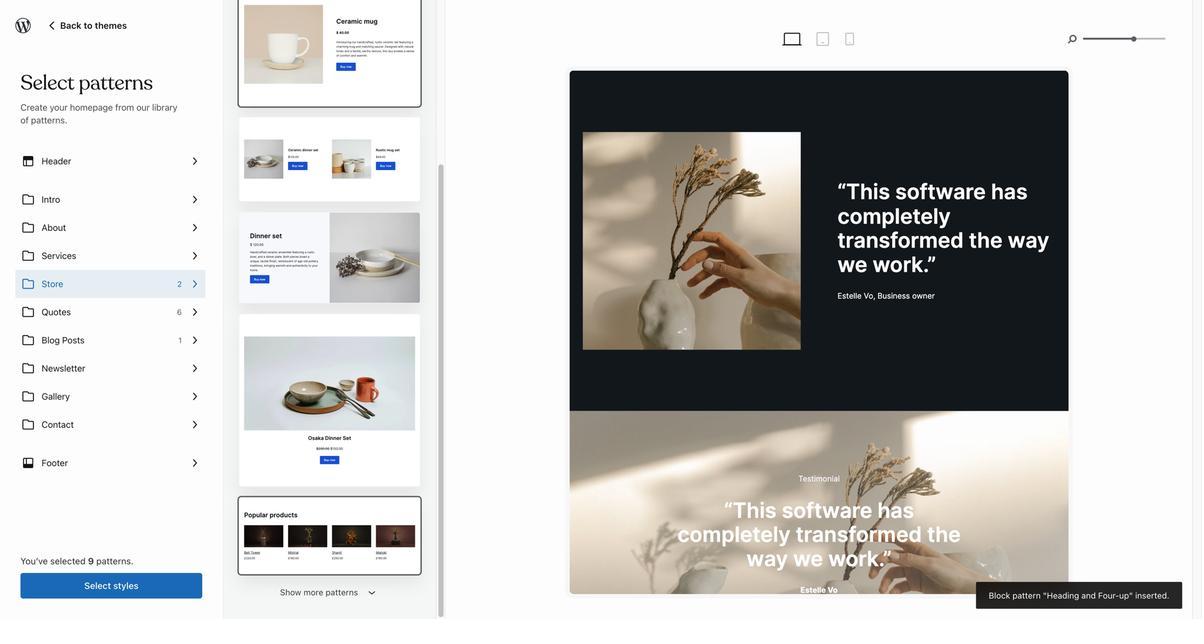Task type: vqa. For each thing, say whether or not it's contained in the screenshot.
Comments in the Comments 0 0 ( 0 %)
no



Task type: locate. For each thing, give the bounding box(es) containing it.
blog posts
[[42, 335, 84, 346]]

inserted.
[[1135, 591, 1170, 601]]

block pattern "heading and four-up" inserted.
[[989, 591, 1170, 601]]

0 horizontal spatial select
[[20, 70, 74, 96]]

and
[[1082, 591, 1096, 601]]

patterns.
[[31, 115, 67, 125], [96, 556, 134, 567]]

patterns. down 'your'
[[31, 115, 67, 125]]

blog
[[42, 335, 60, 346]]

patterns up from
[[79, 70, 153, 96]]

1 vertical spatial select
[[84, 581, 111, 592]]

select for patterns
[[20, 70, 74, 96]]

select styles button
[[20, 574, 202, 599]]

0 vertical spatial patterns
[[79, 70, 153, 96]]

select patterns create your homepage from our library of patterns.
[[20, 70, 177, 125]]

select inside button
[[84, 581, 111, 592]]

footer
[[42, 458, 68, 469]]

list
[[15, 147, 205, 478]]

select up 'your'
[[20, 70, 74, 96]]

you've
[[20, 556, 48, 567]]

two products image
[[239, 118, 287, 140]]

patterns. inside select patterns create your homepage from our library of patterns.
[[31, 115, 67, 125]]

block pattern "heading and four-up" inserted. button
[[976, 582, 1182, 609]]

patterns
[[79, 70, 153, 96], [326, 588, 358, 598]]

select inside select patterns create your homepage from our library of patterns.
[[20, 70, 74, 96]]

patterns right more at bottom
[[326, 588, 358, 598]]

to
[[84, 20, 92, 31]]

select
[[20, 70, 74, 96], [84, 581, 111, 592]]

back to themes button
[[46, 17, 127, 33]]

6
[[177, 308, 182, 317]]

library
[[152, 102, 177, 113]]

0 horizontal spatial patterns
[[79, 70, 153, 96]]

about button
[[15, 214, 205, 242]]

list containing header
[[15, 147, 205, 478]]

select down 9
[[84, 581, 111, 592]]

0 vertical spatial patterns.
[[31, 115, 67, 125]]

patterns inside select patterns create your homepage from our library of patterns.
[[79, 70, 153, 96]]

1 horizontal spatial select
[[84, 581, 111, 592]]

1 vertical spatial patterns.
[[96, 556, 134, 567]]

heading and four-up image
[[239, 498, 287, 519]]

intro button
[[15, 186, 205, 214]]

block
[[989, 591, 1010, 601]]

styles
[[113, 581, 138, 592]]

select styles
[[84, 581, 138, 592]]

0 vertical spatial select
[[20, 70, 74, 96]]

header button
[[15, 147, 205, 175]]

four-
[[1098, 591, 1119, 601]]

newsletter
[[42, 363, 85, 374]]

show more patterns
[[280, 588, 358, 598]]

show
[[280, 588, 301, 598]]

1 vertical spatial patterns
[[326, 588, 358, 598]]

"heading
[[1043, 591, 1079, 601]]

themes
[[95, 20, 127, 31]]

desktop image
[[781, 28, 804, 51]]

block patterns list box
[[239, 0, 421, 575]]

patterns inside button
[[326, 588, 358, 598]]

0 horizontal spatial patterns.
[[31, 115, 67, 125]]

gallery button
[[15, 383, 205, 411]]

select for styles
[[84, 581, 111, 592]]

2
[[177, 280, 182, 289]]

1 horizontal spatial patterns
[[326, 588, 358, 598]]

show more patterns button
[[276, 581, 383, 604]]

patterns. right 9
[[96, 556, 134, 567]]



Task type: describe. For each thing, give the bounding box(es) containing it.
of
[[20, 115, 29, 125]]

intro
[[42, 194, 60, 205]]

1
[[178, 336, 182, 345]]

up"
[[1119, 591, 1133, 601]]

gallery
[[42, 391, 70, 402]]

posts
[[62, 335, 84, 346]]

from
[[115, 102, 134, 113]]

9
[[88, 556, 94, 567]]

create
[[20, 102, 47, 113]]

you've selected 9 patterns.
[[20, 556, 134, 567]]

contact button
[[15, 411, 205, 439]]

single product image
[[239, 0, 287, 16]]

store
[[42, 279, 63, 289]]

your
[[50, 102, 68, 113]]

back
[[60, 20, 81, 31]]

contact
[[42, 420, 74, 430]]

our
[[136, 102, 150, 113]]

footer button
[[15, 449, 205, 478]]

product feature with buy button image
[[239, 315, 287, 360]]

selected
[[50, 556, 86, 567]]

pattern
[[1013, 591, 1041, 601]]

1 horizontal spatial patterns.
[[96, 556, 134, 567]]

tablet image
[[815, 31, 831, 47]]

homepage
[[70, 102, 113, 113]]

more
[[304, 588, 323, 598]]

about
[[42, 222, 66, 233]]

store list item
[[15, 270, 205, 298]]

services
[[42, 251, 76, 261]]

header
[[42, 156, 71, 166]]

services button
[[15, 242, 205, 270]]

quotes
[[42, 307, 71, 318]]

single product with image on the right image
[[239, 213, 287, 237]]

back to themes
[[60, 20, 127, 31]]

phone image
[[842, 31, 858, 47]]

newsletter button
[[15, 355, 205, 383]]



